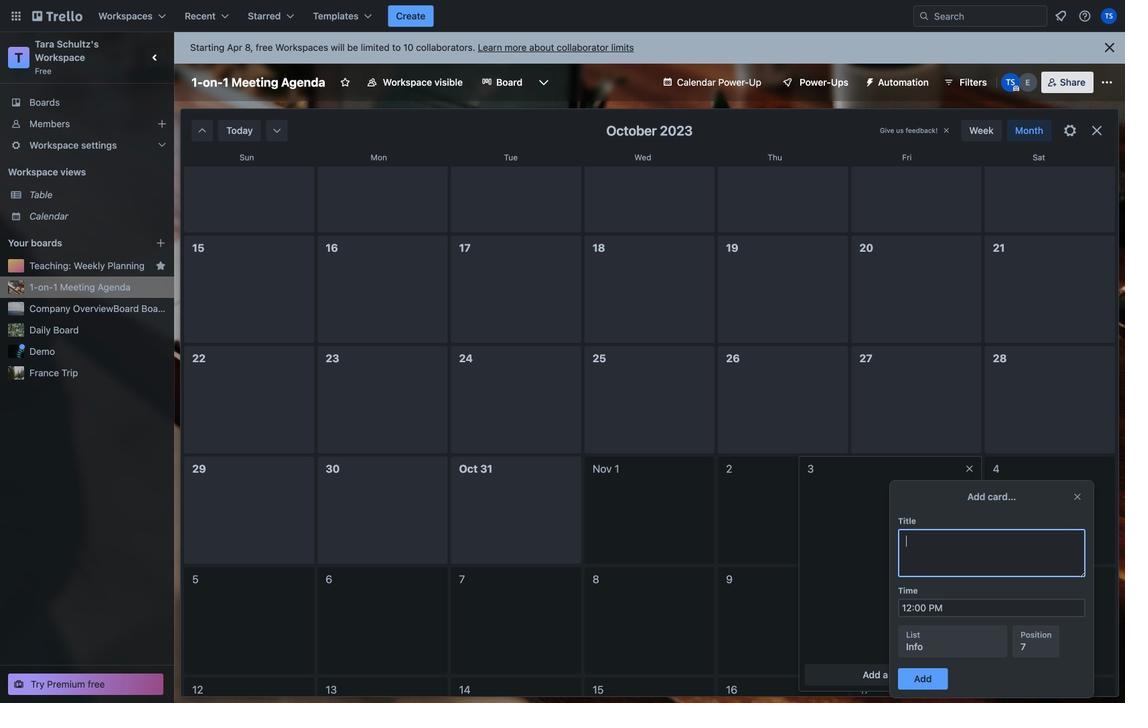 Task type: vqa. For each thing, say whether or not it's contained in the screenshot.
the middle "sm" image
yes



Task type: locate. For each thing, give the bounding box(es) containing it.
back to home image
[[32, 5, 82, 27]]

primary element
[[0, 0, 1125, 32]]

ethanhunt1 (ethanhunt117) image
[[1019, 73, 1037, 92]]

sm image
[[859, 72, 878, 90], [196, 124, 209, 137], [270, 124, 284, 137]]

star or unstar board image
[[340, 77, 351, 88]]

1 horizontal spatial sm image
[[270, 124, 284, 137]]

tara schultz (taraschultz7) image
[[1101, 8, 1117, 24]]

None submit
[[898, 668, 948, 690]]

your boards with 6 items element
[[8, 235, 135, 251]]

this member is an admin of this board. image
[[1013, 86, 1019, 92]]

None text field
[[898, 529, 1086, 577]]

None text field
[[898, 599, 1086, 618]]

0 horizontal spatial sm image
[[196, 124, 209, 137]]



Task type: describe. For each thing, give the bounding box(es) containing it.
0 notifications image
[[1053, 8, 1069, 24]]

show menu image
[[1100, 76, 1114, 89]]

customize views image
[[537, 76, 551, 89]]

Search field
[[914, 5, 1048, 27]]

starred icon image
[[155, 261, 166, 271]]

add board image
[[155, 238, 166, 248]]

tara schultz (taraschultz7) image
[[1001, 73, 1020, 92]]

workspace navigation collapse icon image
[[146, 48, 165, 67]]

2 horizontal spatial sm image
[[859, 72, 878, 90]]

search image
[[919, 11, 930, 21]]

open information menu image
[[1078, 9, 1092, 23]]

Board name text field
[[185, 72, 332, 93]]



